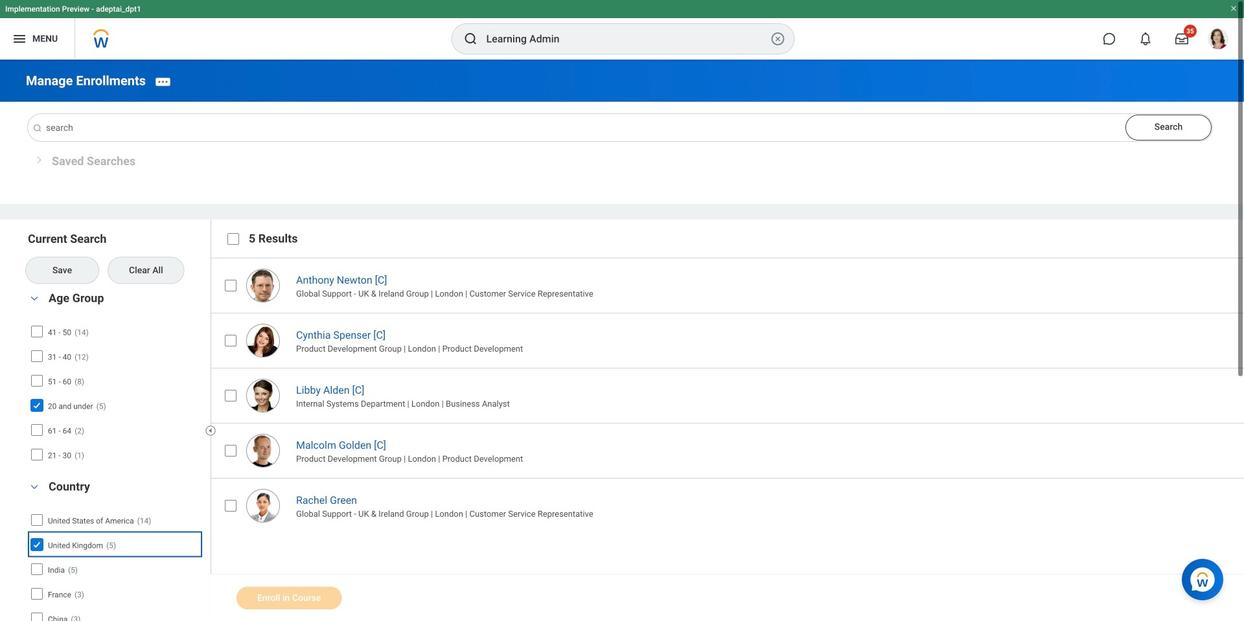Task type: describe. For each thing, give the bounding box(es) containing it.
2 list item from the top
[[211, 313, 1245, 368]]

search image
[[463, 31, 479, 47]]

inbox large image
[[1176, 32, 1189, 45]]

filter search field
[[26, 232, 213, 622]]

2 check small image from the top
[[29, 538, 45, 553]]

5 list item from the top
[[211, 479, 1245, 534]]

chevron down image
[[27, 294, 42, 303]]

tree for chevron down icon
[[29, 321, 200, 466]]

search image
[[32, 123, 43, 134]]

close environment banner image
[[1231, 5, 1238, 12]]



Task type: locate. For each thing, give the bounding box(es) containing it.
list item
[[211, 258, 1245, 313], [211, 313, 1245, 368], [211, 368, 1245, 424], [211, 424, 1245, 479], [211, 479, 1245, 534]]

1 check small image from the top
[[29, 398, 45, 414]]

1 vertical spatial check small image
[[29, 538, 45, 553]]

4 list item from the top
[[211, 424, 1245, 479]]

2 tree from the top
[[29, 510, 200, 622]]

1 vertical spatial group
[[26, 479, 204, 622]]

0 vertical spatial tree
[[29, 321, 200, 466]]

2 group from the top
[[26, 479, 204, 622]]

main content
[[0, 60, 1245, 622]]

tree
[[29, 321, 200, 466], [29, 510, 200, 622]]

3 list item from the top
[[211, 368, 1245, 424]]

tree for chevron down image
[[29, 510, 200, 622]]

1 list item from the top
[[211, 258, 1245, 313]]

1 vertical spatial tree
[[29, 510, 200, 622]]

profile logan mcneil image
[[1208, 29, 1229, 52]]

justify image
[[12, 31, 27, 47]]

notifications large image
[[1140, 32, 1153, 45]]

x circle image
[[771, 31, 786, 47]]

chevron down image
[[27, 483, 42, 492]]

1 tree from the top
[[29, 321, 200, 466]]

check small image
[[29, 398, 45, 414], [29, 538, 45, 553]]

0 vertical spatial group
[[26, 290, 204, 469]]

None search field
[[26, 114, 1213, 141]]

1 group from the top
[[26, 290, 204, 469]]

group
[[26, 290, 204, 469], [26, 479, 204, 622]]

banner
[[0, 0, 1245, 60]]

0 vertical spatial check small image
[[29, 398, 45, 414]]

Manage Enrollments text field
[[28, 114, 1213, 141]]

Search Workday  search field
[[487, 25, 768, 53]]



Task type: vqa. For each thing, say whether or not it's contained in the screenshot.
second group
yes



